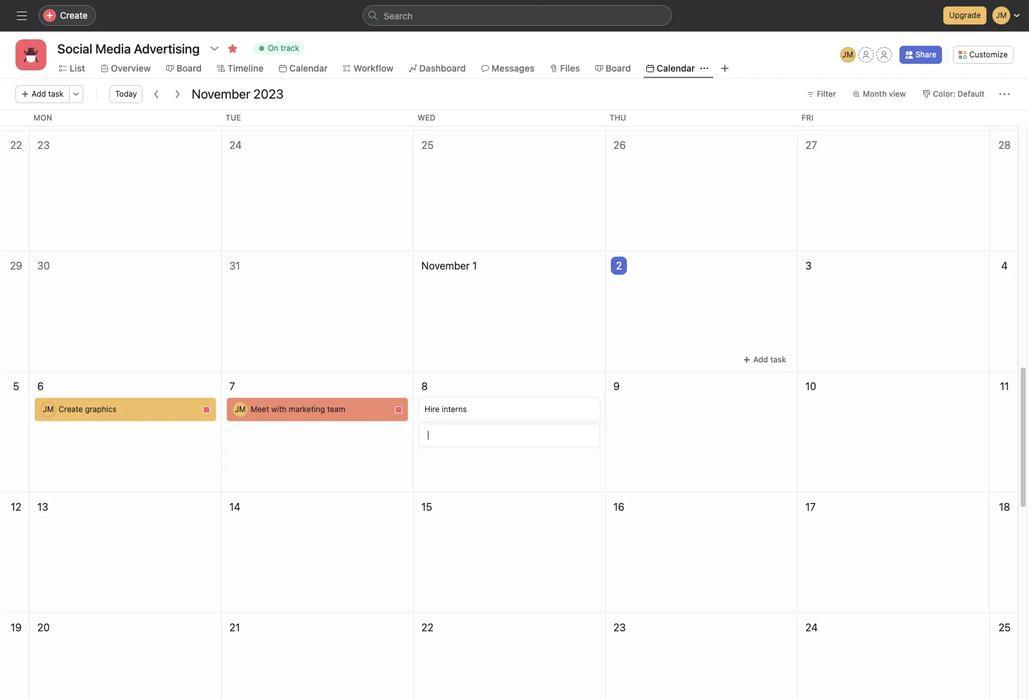 Task type: describe. For each thing, give the bounding box(es) containing it.
hire interns
[[425, 404, 467, 414]]

files
[[561, 63, 580, 74]]

0 horizontal spatial 25
[[422, 139, 434, 151]]

files link
[[550, 61, 580, 75]]

color:
[[934, 89, 956, 99]]

november 1
[[422, 260, 477, 271]]

on track button
[[247, 39, 310, 57]]

17
[[806, 501, 816, 513]]

31
[[230, 260, 240, 271]]

customize button
[[954, 46, 1014, 64]]

1 horizontal spatial 24
[[806, 622, 818, 633]]

share
[[916, 50, 937, 59]]

create for create
[[60, 10, 88, 21]]

1 vertical spatial 22
[[422, 622, 434, 633]]

1
[[473, 260, 477, 271]]

1 horizontal spatial jm
[[235, 404, 246, 414]]

upgrade
[[950, 10, 981, 20]]

filter
[[817, 89, 837, 99]]

workflow link
[[343, 61, 394, 75]]

previous month image
[[152, 89, 162, 99]]

11
[[1001, 380, 1010, 392]]

27
[[806, 139, 818, 151]]

tab actions image
[[701, 64, 708, 72]]

0 horizontal spatial 22
[[10, 139, 22, 151]]

1 calendar from the left
[[290, 63, 328, 74]]

2 calendar link from the left
[[647, 61, 696, 75]]

overview
[[111, 63, 151, 74]]

remove from starred image
[[228, 43, 238, 54]]

board for first board link
[[177, 63, 202, 74]]

share button
[[900, 46, 943, 64]]

30
[[37, 260, 50, 271]]

list link
[[59, 61, 85, 75]]

10
[[806, 380, 817, 392]]

month view button
[[848, 85, 912, 103]]

interns
[[442, 404, 467, 414]]

0 vertical spatial 24
[[230, 139, 242, 151]]

create for create graphics
[[59, 404, 83, 414]]

18
[[1000, 501, 1011, 513]]

workflow
[[354, 63, 394, 74]]

november 2023
[[192, 86, 284, 101]]

create button
[[39, 5, 96, 26]]

add tab image
[[720, 63, 730, 74]]

mon
[[34, 113, 52, 123]]

today button
[[109, 85, 143, 103]]

19
[[11, 622, 22, 633]]

26
[[614, 139, 626, 151]]

month
[[864, 89, 887, 99]]

customize
[[970, 50, 1009, 59]]

16
[[614, 501, 625, 513]]

1 horizontal spatial 23
[[614, 622, 626, 633]]

14
[[230, 501, 241, 513]]

0 vertical spatial add
[[32, 89, 46, 99]]

with
[[271, 404, 287, 414]]

tue
[[226, 113, 241, 123]]

team
[[327, 404, 346, 414]]

wed
[[418, 113, 436, 123]]

1 board link from the left
[[166, 61, 202, 75]]

dashboard
[[420, 63, 466, 74]]

overview link
[[101, 61, 151, 75]]

on
[[268, 43, 279, 53]]



Task type: vqa. For each thing, say whether or not it's contained in the screenshot.
functional
no



Task type: locate. For each thing, give the bounding box(es) containing it.
23
[[37, 139, 50, 151], [614, 622, 626, 633]]

board for 1st board link from right
[[606, 63, 631, 74]]

0 vertical spatial 22
[[10, 139, 22, 151]]

default
[[958, 89, 985, 99]]

4
[[1002, 260, 1009, 271]]

november left 1
[[422, 260, 470, 271]]

2 horizontal spatial jm
[[843, 50, 854, 59]]

1 vertical spatial add task
[[754, 355, 787, 364]]

1 vertical spatial create
[[59, 404, 83, 414]]

add task button
[[15, 85, 69, 103], [738, 351, 793, 369]]

0 horizontal spatial 24
[[230, 139, 242, 151]]

month view
[[864, 89, 907, 99]]

0 vertical spatial add task button
[[15, 85, 69, 103]]

0 horizontal spatial 23
[[37, 139, 50, 151]]

1 vertical spatial task
[[771, 355, 787, 364]]

timeline
[[228, 63, 264, 74]]

15
[[422, 501, 432, 513]]

dashboard link
[[409, 61, 466, 75]]

1 vertical spatial add
[[754, 355, 769, 364]]

messages link
[[482, 61, 535, 75]]

1 board from the left
[[177, 63, 202, 74]]

1 horizontal spatial add task
[[754, 355, 787, 364]]

1 horizontal spatial add
[[754, 355, 769, 364]]

0 vertical spatial 25
[[422, 139, 434, 151]]

calendar link down track
[[279, 61, 328, 75]]

calendar link left the tab actions image
[[647, 61, 696, 75]]

Search tasks, projects, and more text field
[[363, 5, 672, 26]]

upgrade button
[[944, 6, 987, 25]]

0 horizontal spatial add
[[32, 89, 46, 99]]

8
[[422, 380, 428, 392]]

create right expand sidebar image
[[60, 10, 88, 21]]

0 vertical spatial add task
[[32, 89, 64, 99]]

jm inside button
[[843, 50, 854, 59]]

0 horizontal spatial calendar link
[[279, 61, 328, 75]]

9
[[614, 380, 620, 392]]

2 calendar from the left
[[657, 63, 696, 74]]

add
[[32, 89, 46, 99], [754, 355, 769, 364]]

task
[[48, 89, 64, 99], [771, 355, 787, 364]]

view
[[890, 89, 907, 99]]

color: default button
[[917, 85, 991, 103]]

2
[[616, 260, 622, 271]]

calendar down track
[[290, 63, 328, 74]]

1 horizontal spatial more actions image
[[1000, 89, 1010, 99]]

jm left meet
[[235, 404, 246, 414]]

0 horizontal spatial board link
[[166, 61, 202, 75]]

november up tue
[[192, 86, 250, 101]]

fri
[[802, 113, 814, 123]]

0 horizontal spatial board
[[177, 63, 202, 74]]

expand sidebar image
[[17, 10, 27, 21]]

calendar link
[[279, 61, 328, 75], [647, 61, 696, 75]]

1 horizontal spatial task
[[771, 355, 787, 364]]

more actions image
[[1000, 89, 1010, 99], [72, 90, 80, 98]]

0 horizontal spatial more actions image
[[72, 90, 80, 98]]

24
[[230, 139, 242, 151], [806, 622, 818, 633]]

track
[[281, 43, 299, 53]]

1 calendar link from the left
[[279, 61, 328, 75]]

0 horizontal spatial task
[[48, 89, 64, 99]]

21
[[230, 622, 240, 633]]

13
[[37, 501, 48, 513]]

board link up next month image
[[166, 61, 202, 75]]

20
[[37, 622, 50, 633]]

1 vertical spatial 23
[[614, 622, 626, 633]]

create left graphics
[[59, 404, 83, 414]]

None text field
[[428, 429, 591, 441]]

board up next month image
[[177, 63, 202, 74]]

today
[[115, 89, 137, 99]]

5
[[13, 380, 19, 392]]

0 horizontal spatial add task
[[32, 89, 64, 99]]

board right files
[[606, 63, 631, 74]]

0 vertical spatial 23
[[37, 139, 50, 151]]

2023
[[254, 86, 284, 101]]

0 vertical spatial november
[[192, 86, 250, 101]]

november for november 2023
[[192, 86, 250, 101]]

1 vertical spatial november
[[422, 260, 470, 271]]

show options image
[[209, 43, 220, 54]]

calendar
[[290, 63, 328, 74], [657, 63, 696, 74]]

jm down 6
[[43, 404, 54, 414]]

more actions image right default
[[1000, 89, 1010, 99]]

jm
[[843, 50, 854, 59], [43, 404, 54, 414], [235, 404, 246, 414]]

6
[[37, 380, 44, 392]]

calendar left the tab actions image
[[657, 63, 696, 74]]

more actions image down "list" 'link'
[[72, 90, 80, 98]]

2 board link from the left
[[596, 61, 631, 75]]

marketing
[[289, 404, 325, 414]]

0 vertical spatial task
[[48, 89, 64, 99]]

0 horizontal spatial november
[[192, 86, 250, 101]]

thu
[[610, 113, 627, 123]]

3
[[806, 260, 812, 271]]

graphics
[[85, 404, 117, 414]]

1 vertical spatial add task button
[[738, 351, 793, 369]]

messages
[[492, 63, 535, 74]]

1 vertical spatial 24
[[806, 622, 818, 633]]

meet
[[251, 404, 269, 414]]

1 horizontal spatial board link
[[596, 61, 631, 75]]

25
[[422, 139, 434, 151], [999, 622, 1011, 633]]

filter button
[[801, 85, 842, 103]]

color: default
[[934, 89, 985, 99]]

november for november 1
[[422, 260, 470, 271]]

create inside popup button
[[60, 10, 88, 21]]

board link right files
[[596, 61, 631, 75]]

create
[[60, 10, 88, 21], [59, 404, 83, 414]]

1 horizontal spatial november
[[422, 260, 470, 271]]

jm up the month view popup button
[[843, 50, 854, 59]]

None text field
[[54, 37, 203, 60]]

29
[[10, 260, 22, 271]]

0 horizontal spatial add task button
[[15, 85, 69, 103]]

timeline link
[[217, 61, 264, 75]]

1 horizontal spatial 25
[[999, 622, 1011, 633]]

2 board from the left
[[606, 63, 631, 74]]

1 horizontal spatial board
[[606, 63, 631, 74]]

next month image
[[172, 89, 183, 99]]

0 horizontal spatial jm
[[43, 404, 54, 414]]

12
[[11, 501, 21, 513]]

1 horizontal spatial 22
[[422, 622, 434, 633]]

28
[[999, 139, 1012, 151]]

jm button
[[841, 47, 856, 63]]

7
[[230, 380, 235, 392]]

november
[[192, 86, 250, 101], [422, 260, 470, 271]]

create graphics
[[59, 404, 117, 414]]

on track
[[268, 43, 299, 53]]

add task
[[32, 89, 64, 99], [754, 355, 787, 364]]

meet with marketing team
[[251, 404, 346, 414]]

1 horizontal spatial calendar
[[657, 63, 696, 74]]

hire
[[425, 404, 440, 414]]

board
[[177, 63, 202, 74], [606, 63, 631, 74]]

board link
[[166, 61, 202, 75], [596, 61, 631, 75]]

1 horizontal spatial calendar link
[[647, 61, 696, 75]]

list
[[70, 63, 85, 74]]

1 horizontal spatial add task button
[[738, 351, 793, 369]]

0 horizontal spatial calendar
[[290, 63, 328, 74]]

22
[[10, 139, 22, 151], [422, 622, 434, 633]]

bug image
[[23, 47, 39, 63]]

1 vertical spatial 25
[[999, 622, 1011, 633]]

0 vertical spatial create
[[60, 10, 88, 21]]



